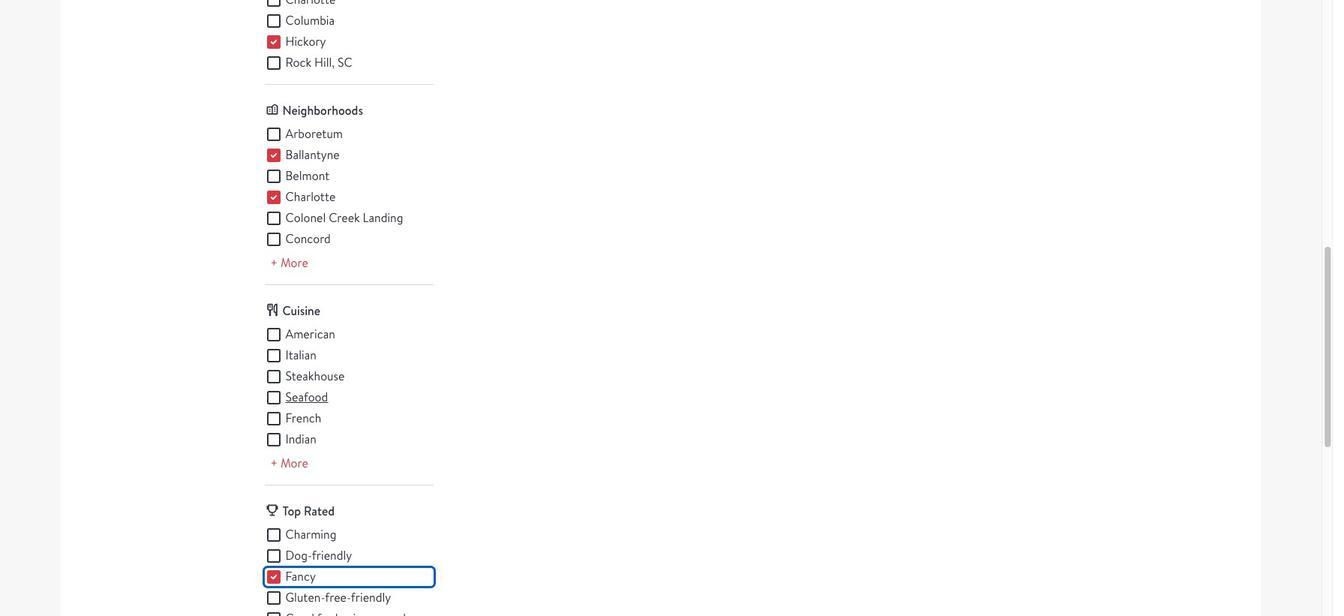 Task type: vqa. For each thing, say whether or not it's contained in the screenshot.
Charlotte
yes



Task type: describe. For each thing, give the bounding box(es) containing it.
hickory
[[286, 33, 326, 49]]

free-
[[325, 589, 351, 605]]

rock hill, sc
[[286, 54, 353, 70]]

concord
[[286, 231, 331, 247]]

columbia
[[286, 12, 335, 28]]

landing
[[363, 210, 403, 226]]

+ for cuisine
[[271, 455, 278, 471]]

top rated
[[283, 502, 335, 519]]

indian
[[286, 431, 317, 447]]

gluten-free-friendly
[[286, 589, 391, 605]]

dog-friendly
[[286, 547, 352, 563]]

charming
[[286, 526, 336, 542]]

dog-
[[286, 547, 312, 563]]

creek
[[329, 210, 360, 226]]

neighborhoods
[[283, 102, 363, 118]]

top rated group
[[265, 526, 433, 616]]

+ more button for cuisine
[[265, 454, 314, 472]]

more for cuisine
[[281, 455, 308, 471]]



Task type: locate. For each thing, give the bounding box(es) containing it.
fancy
[[286, 568, 316, 584]]

+ more for cuisine
[[271, 455, 308, 471]]

+ for neighborhoods
[[271, 255, 278, 271]]

1 + more button from the top
[[265, 254, 314, 272]]

1 vertical spatial friendly
[[351, 589, 391, 605]]

1 vertical spatial + more button
[[265, 454, 314, 472]]

+ more
[[271, 255, 308, 271], [271, 455, 308, 471]]

gluten-
[[286, 589, 325, 605]]

steakhouse
[[286, 368, 345, 384]]

american
[[286, 326, 335, 342]]

rock
[[286, 54, 312, 70]]

0 vertical spatial +
[[271, 255, 278, 271]]

sc
[[338, 54, 353, 70]]

1 vertical spatial more
[[281, 455, 308, 471]]

cuisine group
[[265, 325, 433, 448]]

cuisine
[[283, 302, 321, 319]]

+ more button for neighborhoods
[[265, 254, 314, 272]]

2 more from the top
[[281, 455, 308, 471]]

+ more button down the indian
[[265, 454, 314, 472]]

+ more down the indian
[[271, 455, 308, 471]]

french
[[286, 410, 322, 426]]

friendly right gluten-
[[351, 589, 391, 605]]

0 vertical spatial friendly
[[312, 547, 352, 563]]

1 vertical spatial + more
[[271, 455, 308, 471]]

1 + more from the top
[[271, 255, 308, 271]]

rated
[[304, 502, 335, 519]]

0 vertical spatial more
[[281, 255, 308, 271]]

italian
[[286, 347, 317, 363]]

0 vertical spatial + more
[[271, 255, 308, 271]]

1 more from the top
[[281, 255, 308, 271]]

2 + more from the top
[[271, 455, 308, 471]]

2 + from the top
[[271, 455, 278, 471]]

belmont
[[286, 168, 330, 184]]

1 vertical spatial +
[[271, 455, 278, 471]]

colonel creek landing
[[286, 210, 403, 226]]

0 vertical spatial + more button
[[265, 254, 314, 272]]

+
[[271, 255, 278, 271], [271, 455, 278, 471]]

more for neighborhoods
[[281, 255, 308, 271]]

regions group
[[265, 0, 433, 72]]

1 + from the top
[[271, 255, 278, 271]]

+ more button
[[265, 254, 314, 272], [265, 454, 314, 472]]

more down the indian
[[281, 455, 308, 471]]

neighborhoods group
[[265, 125, 433, 248]]

friendly down charming
[[312, 547, 352, 563]]

arboretum
[[286, 126, 343, 141]]

2 + more button from the top
[[265, 454, 314, 472]]

hill,
[[314, 54, 335, 70]]

+ more for neighborhoods
[[271, 255, 308, 271]]

more
[[281, 255, 308, 271], [281, 455, 308, 471]]

top
[[283, 502, 301, 519]]

colonel
[[286, 210, 326, 226]]

friendly
[[312, 547, 352, 563], [351, 589, 391, 605]]

charlotte
[[286, 189, 336, 205]]

+ more button down the concord on the top left of the page
[[265, 254, 314, 272]]

seafood
[[286, 389, 328, 405]]

ballantyne
[[286, 147, 340, 163]]

+ more down the concord on the top left of the page
[[271, 255, 308, 271]]

more down the concord on the top left of the page
[[281, 255, 308, 271]]



